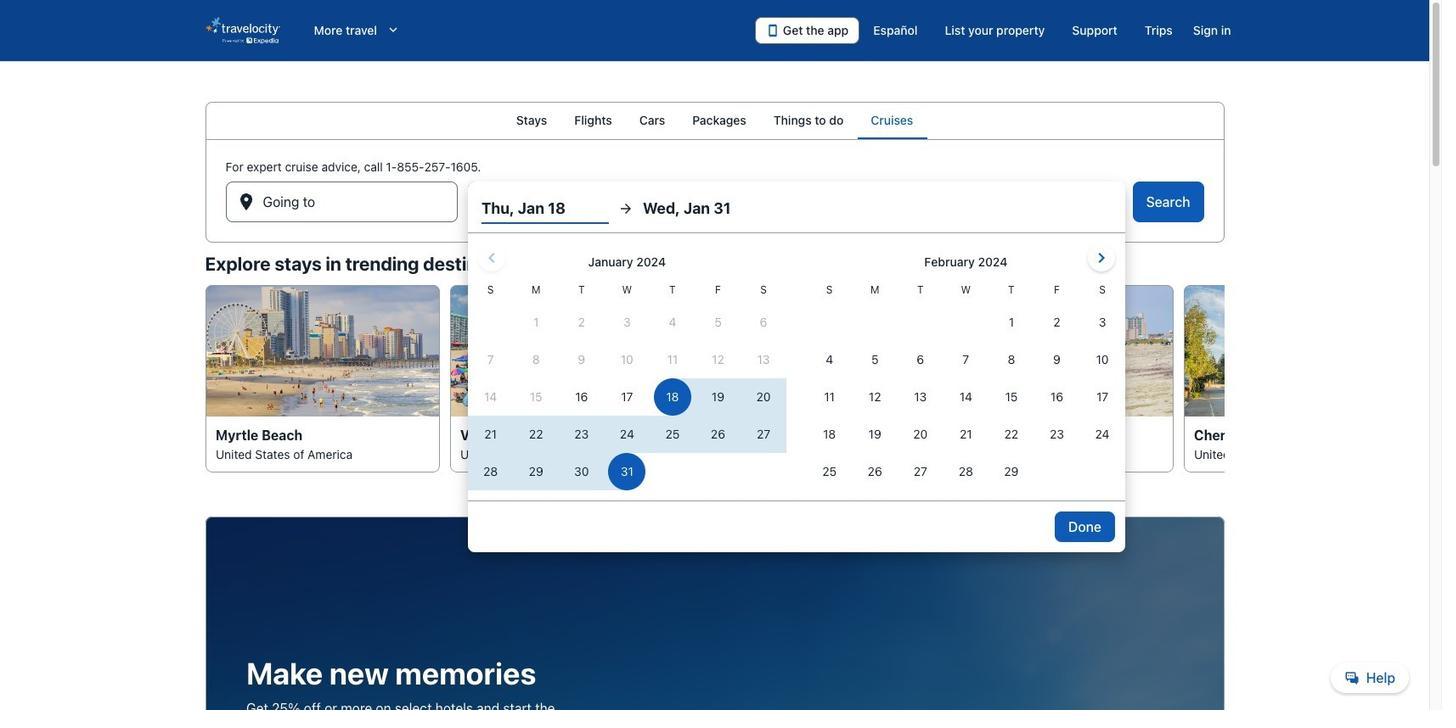 Task type: describe. For each thing, give the bounding box(es) containing it.
myrtle beach showing general coastal views, swimming and a city image
[[205, 285, 440, 417]]

download the app button image
[[766, 24, 780, 37]]

show next card image
[[1214, 369, 1235, 390]]



Task type: vqa. For each thing, say whether or not it's contained in the screenshot.
2 travelers image
no



Task type: locate. For each thing, give the bounding box(es) containing it.
virginia beach showing a beach, general coastal views and a coastal town image
[[450, 285, 684, 417]]

dillsboro image
[[1184, 285, 1418, 417]]

main content
[[0, 102, 1429, 711]]

next month image
[[1091, 248, 1112, 268]]

north myrtle beach showing a beach, a coastal town and general coastal views image
[[939, 285, 1173, 417]]

tab list
[[205, 102, 1224, 139]]

travelocity logo image
[[205, 17, 280, 44]]

show previous card image
[[195, 369, 215, 390]]

previous month image
[[481, 248, 502, 268]]

wilmington showing an administrative buidling image
[[694, 285, 929, 417]]



